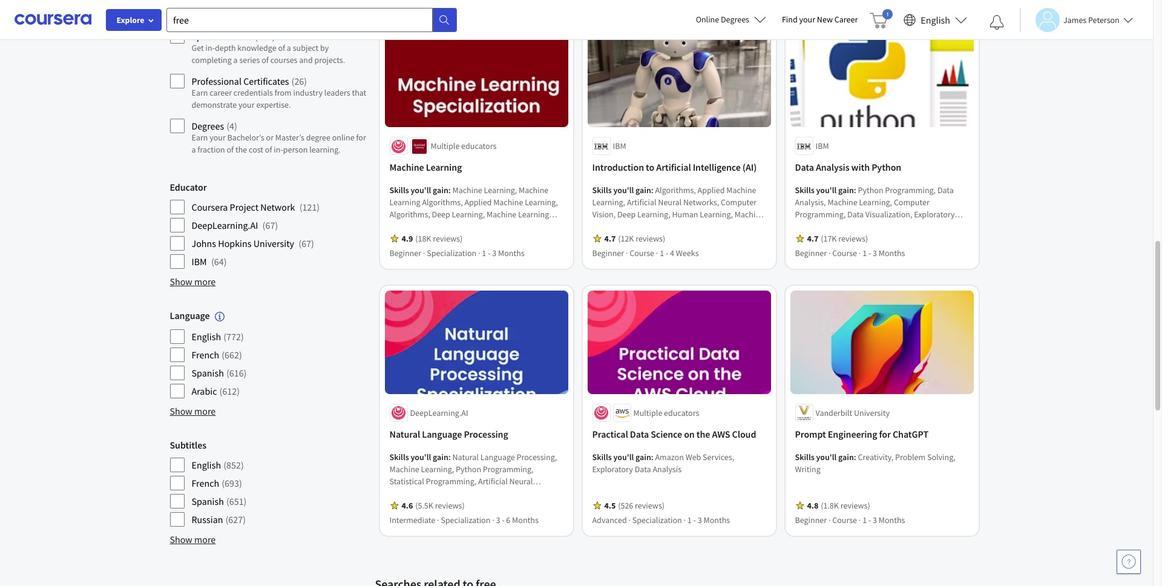 Task type: locate. For each thing, give the bounding box(es) containing it.
( for 4
[[227, 120, 229, 132]]

for up creativity,
[[880, 428, 891, 440]]

your right find
[[800, 14, 816, 25]]

general
[[846, 221, 873, 232]]

2 vertical spatial show more button
[[170, 532, 216, 547]]

( for 852
[[224, 459, 226, 471]]

1 computer from the left
[[721, 197, 757, 208]]

spanish for spanish ( 651 )
[[192, 495, 224, 508]]

in- up the completing
[[206, 42, 215, 53]]

0 horizontal spatial computer
[[721, 197, 757, 208]]

1 horizontal spatial multiple educators
[[634, 407, 700, 418]]

find your new career
[[782, 14, 858, 25]]

deeplearning.ai up natural language processing
[[410, 407, 468, 418]]

: for practical data science on the aws cloud
[[651, 452, 654, 462]]

career
[[835, 14, 858, 25]]

show more down arabic
[[170, 405, 216, 417]]

exploratory inside python programming, data analysis, machine learning, computer programming, data visualization, exploratory data analysis, general statistics, machine learning algorithms, probability & statistics, regression, statistical programming
[[914, 209, 955, 220]]

- for language
[[502, 515, 505, 525]]

python inside python programming, data analysis, machine learning, computer programming, data visualization, exploratory data analysis, general statistics, machine learning algorithms, probability & statistics, regression, statistical programming
[[858, 185, 884, 196]]

algorithms, up neural at the top right of page
[[655, 185, 696, 196]]

skills down machine learning
[[390, 185, 409, 196]]

software,
[[625, 233, 659, 244]]

0 horizontal spatial 4
[[229, 120, 234, 132]]

2 spanish from the top
[[192, 495, 224, 508]]

4 left weeks
[[670, 248, 675, 259]]

1 vertical spatial earn
[[192, 132, 208, 143]]

0 vertical spatial university
[[254, 237, 294, 249]]

spanish up arabic
[[192, 367, 224, 379]]

0 horizontal spatial statistics,
[[875, 221, 909, 232]]

2 beginner · course · 1 - 3 months from the top
[[795, 515, 906, 525]]

reviews) up statistical
[[839, 233, 868, 244]]

2 vertical spatial a
[[192, 144, 196, 155]]

you'll down practical on the right of page
[[614, 452, 634, 462]]

artificial
[[657, 161, 691, 173], [627, 197, 657, 208]]

algorithms, for introduction
[[691, 221, 732, 232]]

you'll for data analysis with python
[[817, 185, 837, 196]]

( for 772
[[224, 331, 226, 343]]

: for data analysis with python
[[854, 185, 857, 196]]

: down 'to'
[[651, 185, 654, 196]]

the inside the earn your bachelor's or master's degree online for a fraction of the cost of in-person learning.
[[236, 144, 247, 155]]

1 horizontal spatial 4.7
[[807, 233, 819, 244]]

multiple educators up practical data science on the aws cloud at the bottom right
[[634, 407, 700, 418]]

2 vertical spatial your
[[210, 132, 226, 143]]

3 show more button from the top
[[170, 532, 216, 547]]

: left creativity,
[[854, 452, 857, 462]]

exploratory up the &
[[914, 209, 955, 220]]

1 horizontal spatial degrees
[[721, 14, 750, 25]]

4.7
[[605, 233, 616, 244], [807, 233, 819, 244]]

2 vertical spatial more
[[194, 534, 216, 546]]

your inside the earn your bachelor's or master's degree online for a fraction of the cost of in-person learning.
[[210, 132, 226, 143]]

more down arabic
[[194, 405, 216, 417]]

your
[[800, 14, 816, 25], [239, 99, 255, 110], [210, 132, 226, 143]]

1 vertical spatial spanish
[[192, 495, 224, 508]]

analysis
[[816, 161, 850, 173], [653, 464, 682, 475]]

show notifications image
[[990, 15, 1005, 30]]

more down russian
[[194, 534, 216, 546]]

demonstrate
[[192, 99, 237, 110]]

1 horizontal spatial ibm
[[613, 141, 626, 152]]

1 vertical spatial a
[[233, 54, 238, 65]]

beginner · course · 1 - 3 months down 4.7 (17k reviews)
[[795, 248, 906, 259]]

university inside educator group
[[254, 237, 294, 249]]

beginner for introduction
[[592, 248, 624, 259]]

show for ibm ( 64 )
[[170, 276, 192, 288]]

learning, down vision,
[[592, 221, 626, 232]]

0 vertical spatial deeplearning.ai
[[192, 219, 258, 231]]

show more for arabic
[[170, 405, 216, 417]]

0 vertical spatial the
[[236, 144, 247, 155]]

fraction
[[198, 144, 225, 155]]

you'll down introduction
[[614, 185, 634, 196]]

1 vertical spatial deeplearning.ai
[[410, 407, 468, 418]]

0 vertical spatial multiple
[[431, 141, 460, 152]]

skills you'll gain : for practical data science on the aws cloud
[[592, 452, 655, 462]]

language right natural at the bottom left
[[422, 428, 462, 440]]

0 horizontal spatial analysis
[[653, 464, 682, 475]]

1 show from the top
[[170, 276, 192, 288]]

1 vertical spatial artificial
[[627, 197, 657, 208]]

3 for machine learning
[[492, 248, 497, 259]]

learning, inside python programming, data analysis, machine learning, computer programming, data visualization, exploratory data analysis, general statistics, machine learning algorithms, probability & statistics, regression, statistical programming
[[860, 197, 893, 208]]

1 vertical spatial language
[[422, 428, 462, 440]]

2 show more button from the top
[[170, 404, 216, 419]]

ibm down johns
[[192, 256, 207, 268]]

show down russian
[[170, 534, 192, 546]]

) for french ( 693 )
[[239, 477, 242, 489]]

1 horizontal spatial language
[[422, 428, 462, 440]]

james peterson
[[1064, 14, 1120, 25]]

(18k
[[415, 233, 431, 244]]

of down knowledge
[[262, 54, 269, 65]]

artificial inside algorithms, applied machine learning, artificial neural networks, computer vision, deep learning, human learning, machine learning, machine learning algorithms, machine learning software, computational thinking, data science
[[627, 197, 657, 208]]

1 vertical spatial multiple
[[634, 407, 663, 418]]

science
[[611, 245, 638, 256], [651, 428, 682, 440]]

arabic ( 612 )
[[192, 385, 240, 397]]

1 show more from the top
[[170, 276, 216, 288]]

english inside "button"
[[921, 14, 951, 26]]

reviews) up beginner · course · 1 - 4 weeks
[[636, 233, 666, 244]]

skills for practical data science on the aws cloud
[[592, 452, 612, 462]]

artificial right 'to'
[[657, 161, 691, 173]]

skills you'll gain : for data analysis with python
[[795, 185, 858, 196]]

None search field
[[167, 8, 457, 32]]

earn inside 'earn career credentials from industry leaders that demonstrate your expertise.'
[[192, 87, 208, 98]]

in-
[[206, 42, 215, 53], [274, 144, 283, 155]]

1 horizontal spatial programming,
[[885, 185, 936, 196]]

ibm up introduction
[[613, 141, 626, 152]]

852
[[226, 459, 241, 471]]

2 vertical spatial show more
[[170, 534, 216, 546]]

the inside practical data science on the aws cloud link
[[697, 428, 710, 440]]

analysis down the 'amazon'
[[653, 464, 682, 475]]

0 vertical spatial for
[[356, 132, 366, 143]]

a inside the earn your bachelor's or master's degree online for a fraction of the cost of in-person learning.
[[192, 144, 196, 155]]

1 spanish from the top
[[192, 367, 224, 379]]

data inside algorithms, applied machine learning, artificial neural networks, computer vision, deep learning, human learning, machine learning, machine learning algorithms, machine learning software, computational thinking, data science
[[592, 245, 609, 256]]

1 vertical spatial multiple educators
[[634, 407, 700, 418]]

multiple up practical data science on the aws cloud at the bottom right
[[634, 407, 663, 418]]

skills up vision,
[[592, 185, 612, 196]]

skills down the data analysis with python
[[795, 185, 815, 196]]

1 horizontal spatial deeplearning.ai
[[410, 407, 468, 418]]

show more button down arabic
[[170, 404, 216, 419]]

algorithms, up statistical
[[828, 233, 869, 244]]

months for machine learning
[[498, 248, 525, 259]]

1 horizontal spatial analysis
[[816, 161, 850, 173]]

french for french ( 693 )
[[192, 477, 219, 489]]

2 vertical spatial show
[[170, 534, 192, 546]]

skills you'll gain :
[[390, 185, 453, 196], [592, 185, 655, 196], [795, 185, 858, 196], [390, 452, 453, 462], [592, 452, 655, 462], [795, 452, 858, 462]]

4.9 (18k reviews)
[[402, 233, 463, 244]]

show for russian ( 627 )
[[170, 534, 192, 546]]

0 horizontal spatial the
[[236, 144, 247, 155]]

online
[[332, 132, 355, 143]]

for
[[356, 132, 366, 143], [880, 428, 891, 440]]

intermediate
[[390, 515, 436, 525]]

university down network
[[254, 237, 294, 249]]

0 vertical spatial educators
[[461, 141, 497, 152]]

career
[[210, 87, 232, 98]]

algorithms, inside python programming, data analysis, machine learning, computer programming, data visualization, exploratory data analysis, general statistics, machine learning algorithms, probability & statistics, regression, statistical programming
[[828, 233, 869, 244]]

earn up demonstrate
[[192, 87, 208, 98]]

multiple up machine learning
[[431, 141, 460, 152]]

to
[[646, 161, 655, 173]]

2 horizontal spatial ibm
[[816, 141, 829, 152]]

0 vertical spatial french
[[192, 349, 219, 361]]

analysis left with
[[816, 161, 850, 173]]

french down english ( 852 )
[[192, 477, 219, 489]]

english for english ( 852 )
[[192, 459, 221, 471]]

months for practical data science on the aws cloud
[[704, 515, 730, 525]]

educators
[[461, 141, 497, 152], [664, 407, 700, 418]]

) for french ( 662 )
[[239, 349, 242, 361]]

solving,
[[928, 452, 956, 462]]

reviews) for learning
[[433, 233, 463, 244]]

1 horizontal spatial 67
[[302, 237, 311, 249]]

1 earn from the top
[[192, 87, 208, 98]]

1 horizontal spatial for
[[880, 428, 891, 440]]

beginner down 4.9
[[390, 248, 422, 259]]

you'll
[[411, 185, 431, 196], [614, 185, 634, 196], [817, 185, 837, 196], [411, 452, 431, 462], [614, 452, 634, 462], [817, 452, 837, 462]]

1 vertical spatial the
[[697, 428, 710, 440]]

1 vertical spatial university
[[854, 407, 890, 418]]

reviews)
[[433, 233, 463, 244], [636, 233, 666, 244], [839, 233, 868, 244], [435, 500, 465, 511], [635, 500, 665, 511], [841, 500, 871, 511]]

0 vertical spatial 67
[[265, 219, 275, 231]]

2 4.7 from the left
[[807, 233, 819, 244]]

beginner · specialization · 1 - 3 months
[[390, 248, 525, 259]]

0 horizontal spatial your
[[210, 132, 226, 143]]

1 vertical spatial algorithms,
[[691, 221, 732, 232]]

0 vertical spatial language
[[170, 309, 210, 322]]

gain down 'to'
[[636, 185, 651, 196]]

subtitles group
[[170, 438, 368, 528]]

course down software, at right
[[630, 248, 655, 259]]

language left information about this filter group icon
[[170, 309, 210, 322]]

0 vertical spatial artificial
[[657, 161, 691, 173]]

beginner down 4.8
[[795, 515, 827, 525]]

reviews) up beginner · specialization · 1 - 3 months
[[433, 233, 463, 244]]

course for to
[[630, 248, 655, 259]]

professional
[[192, 75, 242, 87]]

statistics, up probability
[[875, 221, 909, 232]]

english
[[921, 14, 951, 26], [192, 331, 221, 343], [192, 459, 221, 471]]

find your new career link
[[776, 12, 864, 27]]

the
[[236, 144, 247, 155], [697, 428, 710, 440]]

0 horizontal spatial science
[[611, 245, 638, 256]]

0 vertical spatial science
[[611, 245, 638, 256]]

0 vertical spatial algorithms,
[[655, 185, 696, 196]]

prompt engineering for chatgpt
[[795, 428, 929, 440]]

1 vertical spatial analysis,
[[813, 221, 844, 232]]

project
[[230, 201, 259, 213]]

0 vertical spatial a
[[287, 42, 291, 53]]

french
[[192, 349, 219, 361], [192, 477, 219, 489]]

104
[[258, 30, 272, 42]]

beginner · course · 1 - 3 months down 4.8 (1.8k reviews) at the bottom
[[795, 515, 906, 525]]

degrees down demonstrate
[[192, 120, 224, 132]]

4.8
[[807, 500, 819, 511]]

your for new
[[800, 14, 816, 25]]

skills for data analysis with python
[[795, 185, 815, 196]]

ibm for data
[[816, 141, 829, 152]]

reviews) up advanced · specialization · 1 - 3 months
[[635, 500, 665, 511]]

specialization down 4.5 (526 reviews)
[[633, 515, 682, 525]]

1 vertical spatial in-
[[274, 144, 283, 155]]

show more down russian
[[170, 534, 216, 546]]

web
[[686, 452, 701, 462]]

(17k
[[821, 233, 837, 244]]

show more button for ibm ( 64 )
[[170, 274, 216, 289]]

1 vertical spatial for
[[880, 428, 891, 440]]

gain down engineering
[[839, 452, 854, 462]]

python
[[872, 161, 902, 173], [858, 185, 884, 196]]

programming, up (17k
[[795, 209, 846, 220]]

specialization for language
[[441, 515, 491, 525]]

: left the 'amazon'
[[651, 452, 654, 462]]

spanish inside "language" group
[[192, 367, 224, 379]]

1 more from the top
[[194, 276, 216, 288]]

educators up machine learning link
[[461, 141, 497, 152]]

ibm ( 64 )
[[192, 256, 227, 268]]

2 earn from the top
[[192, 132, 208, 143]]

peterson
[[1089, 14, 1120, 25]]

course down 4.7 (17k reviews)
[[833, 248, 857, 259]]

computational
[[660, 233, 714, 244]]

1 horizontal spatial educators
[[664, 407, 700, 418]]

2 vertical spatial english
[[192, 459, 221, 471]]

skills you'll gain : down the data analysis with python
[[795, 185, 858, 196]]

creativity, problem solving, writing
[[795, 452, 956, 475]]

( for 64
[[211, 256, 214, 268]]

-
[[488, 248, 491, 259], [666, 248, 669, 259], [869, 248, 871, 259], [502, 515, 505, 525], [694, 515, 696, 525], [869, 515, 871, 525]]

ibm for introduction
[[613, 141, 626, 152]]

0 horizontal spatial exploratory
[[592, 464, 633, 475]]

multiple educators for learning
[[431, 141, 497, 152]]

2 show more from the top
[[170, 405, 216, 417]]

course down 4.8 (1.8k reviews) at the bottom
[[833, 515, 857, 525]]

educator group
[[170, 180, 368, 269]]

0 horizontal spatial 4.7
[[605, 233, 616, 244]]

0 vertical spatial beginner · course · 1 - 3 months
[[795, 248, 906, 259]]

a left fraction
[[192, 144, 196, 155]]

learning, up visualization,
[[860, 197, 893, 208]]

1 horizontal spatial 4
[[670, 248, 675, 259]]

)
[[272, 30, 275, 42], [304, 75, 307, 87], [234, 120, 237, 132], [317, 201, 320, 213], [275, 219, 278, 231], [311, 237, 314, 249], [224, 256, 227, 268], [241, 331, 244, 343], [239, 349, 242, 361], [244, 367, 247, 379], [237, 385, 240, 397], [241, 459, 244, 471], [239, 477, 242, 489], [244, 495, 247, 508], [243, 514, 246, 526]]

educators up practical data science on the aws cloud link
[[664, 407, 700, 418]]

computer up visualization,
[[894, 197, 930, 208]]

4.7 left (12k
[[605, 233, 616, 244]]

engineering
[[828, 428, 878, 440]]

analysis,
[[795, 197, 826, 208], [813, 221, 844, 232]]

beginner down (12k
[[592, 248, 624, 259]]

degrees inside dropdown button
[[721, 14, 750, 25]]

degrees right "online"
[[721, 14, 750, 25]]

0 vertical spatial earn
[[192, 87, 208, 98]]

show for arabic ( 612 )
[[170, 405, 192, 417]]

reviews) for to
[[636, 233, 666, 244]]

1 4.7 from the left
[[605, 233, 616, 244]]

the right the on
[[697, 428, 710, 440]]

for right online
[[356, 132, 366, 143]]

skills you'll gain : down natural at the bottom left
[[390, 452, 453, 462]]

ibm up the data analysis with python
[[816, 141, 829, 152]]

( for 693
[[222, 477, 225, 489]]

2 show from the top
[[170, 405, 192, 417]]

0 vertical spatial in-
[[206, 42, 215, 53]]

1 horizontal spatial multiple
[[634, 407, 663, 418]]

( for 651
[[226, 495, 229, 508]]

1 vertical spatial beginner · course · 1 - 3 months
[[795, 515, 906, 525]]

earn inside the earn your bachelor's or master's degree online for a fraction of the cost of in-person learning.
[[192, 132, 208, 143]]

3
[[492, 248, 497, 259], [873, 248, 877, 259], [496, 515, 500, 525], [698, 515, 702, 525], [873, 515, 877, 525]]

1 vertical spatial your
[[239, 99, 255, 110]]

0 vertical spatial degrees
[[721, 14, 750, 25]]

1 french from the top
[[192, 349, 219, 361]]

thinking,
[[715, 233, 749, 244]]

3 show from the top
[[170, 534, 192, 546]]

1 vertical spatial degrees
[[192, 120, 224, 132]]

skills you'll gain : down machine learning
[[390, 185, 453, 196]]

specialization down the 4.9 (18k reviews)
[[427, 248, 477, 259]]

specializations
[[192, 30, 252, 42]]

english for english ( 772 )
[[192, 331, 221, 343]]

you'll down the data analysis with python
[[817, 185, 837, 196]]

1 vertical spatial 4
[[670, 248, 675, 259]]

0 horizontal spatial a
[[192, 144, 196, 155]]

3 more from the top
[[194, 534, 216, 546]]

deeplearning.ai
[[192, 219, 258, 231], [410, 407, 468, 418]]

of up courses
[[278, 42, 285, 53]]

multiple
[[431, 141, 460, 152], [634, 407, 663, 418]]

0 horizontal spatial university
[[254, 237, 294, 249]]

(1.8k
[[821, 500, 839, 511]]

1 vertical spatial french
[[192, 477, 219, 489]]

1 horizontal spatial exploratory
[[914, 209, 955, 220]]

2 computer from the left
[[894, 197, 930, 208]]

2 more from the top
[[194, 405, 216, 417]]

multiple educators up machine learning link
[[431, 141, 497, 152]]

gain
[[433, 185, 449, 196], [636, 185, 651, 196], [839, 185, 854, 196], [433, 452, 449, 462], [636, 452, 651, 462], [839, 452, 854, 462]]

advanced
[[592, 515, 627, 525]]

1 vertical spatial english
[[192, 331, 221, 343]]

0 vertical spatial analysis
[[816, 161, 850, 173]]

show
[[170, 276, 192, 288], [170, 405, 192, 417], [170, 534, 192, 546]]

2 horizontal spatial your
[[800, 14, 816, 25]]

ibm inside educator group
[[192, 256, 207, 268]]

2 french from the top
[[192, 477, 219, 489]]

1 vertical spatial show
[[170, 405, 192, 417]]

deeplearning.ai up hopkins
[[192, 219, 258, 231]]

course for analysis
[[833, 248, 857, 259]]

english up french ( 693 )
[[192, 459, 221, 471]]

earn up fraction
[[192, 132, 208, 143]]

1 for engineering
[[863, 515, 867, 525]]

amazon
[[655, 452, 684, 462]]

3 show more from the top
[[170, 534, 216, 546]]

learning
[[426, 161, 462, 173], [659, 221, 690, 232], [592, 233, 623, 244], [795, 233, 826, 244]]

in- inside the earn your bachelor's or master's degree online for a fraction of the cost of in-person learning.
[[274, 144, 283, 155]]

2 vertical spatial algorithms,
[[828, 233, 869, 244]]

statistics,
[[875, 221, 909, 232], [918, 233, 952, 244]]

: down with
[[854, 185, 857, 196]]

0 vertical spatial show more button
[[170, 274, 216, 289]]

information about this filter group image
[[215, 312, 224, 322]]

english up 'french ( 662 )'
[[192, 331, 221, 343]]

course
[[630, 248, 655, 259], [833, 248, 857, 259], [833, 515, 857, 525]]

algorithms, up thinking,
[[691, 221, 732, 232]]

james peterson button
[[1020, 8, 1133, 32]]

1 vertical spatial more
[[194, 405, 216, 417]]

1 horizontal spatial science
[[651, 428, 682, 440]]

your down credentials
[[239, 99, 255, 110]]

0 vertical spatial exploratory
[[914, 209, 955, 220]]

you'll for introduction to artificial intelligence (ai)
[[614, 185, 634, 196]]

) for spanish ( 616 )
[[244, 367, 247, 379]]

show more button down russian
[[170, 532, 216, 547]]

0 horizontal spatial 67
[[265, 219, 275, 231]]

computer inside algorithms, applied machine learning, artificial neural networks, computer vision, deep learning, human learning, machine learning, machine learning algorithms, machine learning software, computational thinking, data science
[[721, 197, 757, 208]]

shopping cart: 1 item image
[[870, 9, 893, 28]]

earn your bachelor's or master's degree online for a fraction of the cost of in-person learning.
[[192, 132, 366, 155]]

spanish inside subtitles group
[[192, 495, 224, 508]]

english inside "language" group
[[192, 331, 221, 343]]

1 for analysis
[[863, 248, 867, 259]]

chatgpt
[[893, 428, 929, 440]]

1 show more button from the top
[[170, 274, 216, 289]]

1 beginner · course · 1 - 3 months from the top
[[795, 248, 906, 259]]

reviews) for language
[[435, 500, 465, 511]]

0 horizontal spatial ibm
[[192, 256, 207, 268]]

0 horizontal spatial multiple
[[431, 141, 460, 152]]

python programming, data analysis, machine learning, computer programming, data visualization, exploratory data analysis, general statistics, machine learning algorithms, probability & statistics, regression, statistical programming
[[795, 185, 955, 256]]

1 vertical spatial analysis
[[653, 464, 682, 475]]

0 horizontal spatial multiple educators
[[431, 141, 497, 152]]

weeks
[[676, 248, 699, 259]]

1 vertical spatial python
[[858, 185, 884, 196]]

0 horizontal spatial for
[[356, 132, 366, 143]]

4.7 for data
[[807, 233, 819, 244]]

french inside "language" group
[[192, 349, 219, 361]]

( for 616
[[226, 367, 229, 379]]

deeplearning.ai ( 67 )
[[192, 219, 278, 231]]

multiple educators
[[431, 141, 497, 152], [634, 407, 700, 418]]

0 vertical spatial english
[[921, 14, 951, 26]]

) for russian ( 627 )
[[243, 514, 246, 526]]

beginner for data
[[795, 248, 827, 259]]

spanish ( 616 )
[[192, 367, 247, 379]]

certificates
[[244, 75, 289, 87]]

english inside subtitles group
[[192, 459, 221, 471]]

deeplearning.ai inside educator group
[[192, 219, 258, 231]]

french down english ( 772 )
[[192, 349, 219, 361]]

specialization down 4.6 (5.5k reviews)
[[441, 515, 491, 525]]

educators for data
[[664, 407, 700, 418]]

probability
[[870, 233, 909, 244]]

algorithms, for data
[[828, 233, 869, 244]]

artificial up deep
[[627, 197, 657, 208]]

beginner for prompt
[[795, 515, 827, 525]]

67 down 121 at the left
[[302, 237, 311, 249]]

3 for prompt engineering for chatgpt
[[873, 515, 877, 525]]

0 vertical spatial spanish
[[192, 367, 224, 379]]

intelligence
[[693, 161, 741, 173]]

1 vertical spatial show more
[[170, 405, 216, 417]]

( for 612
[[220, 385, 222, 397]]

0 vertical spatial show more
[[170, 276, 216, 288]]

show more down ibm ( 64 ) on the left of the page
[[170, 276, 216, 288]]

in- down the master's
[[274, 144, 283, 155]]

months
[[498, 248, 525, 259], [879, 248, 906, 259], [512, 515, 539, 525], [704, 515, 730, 525], [879, 515, 906, 525]]

science down (12k
[[611, 245, 638, 256]]

python down with
[[858, 185, 884, 196]]

(ai)
[[743, 161, 757, 173]]

show down arabic
[[170, 405, 192, 417]]

university up prompt engineering for chatgpt link
[[854, 407, 890, 418]]

a left 'series'
[[233, 54, 238, 65]]

science left the on
[[651, 428, 682, 440]]

0 horizontal spatial educators
[[461, 141, 497, 152]]

1 horizontal spatial computer
[[894, 197, 930, 208]]

regression,
[[795, 245, 836, 256]]

educators for learning
[[461, 141, 497, 152]]

specialization
[[427, 248, 477, 259], [441, 515, 491, 525], [633, 515, 682, 525]]

french inside subtitles group
[[192, 477, 219, 489]]

deeplearning.ai for deeplearning.ai
[[410, 407, 468, 418]]

reviews) for data
[[635, 500, 665, 511]]

show more button for arabic ( 612 )
[[170, 404, 216, 419]]

- for data
[[694, 515, 696, 525]]

4.6 (5.5k reviews)
[[402, 500, 465, 511]]

months for natural language processing
[[512, 515, 539, 525]]

0 vertical spatial your
[[800, 14, 816, 25]]

english right the shopping cart: 1 item icon at the right top
[[921, 14, 951, 26]]



Task type: vqa. For each thing, say whether or not it's contained in the screenshot.


Task type: describe. For each thing, give the bounding box(es) containing it.
) for deeplearning.ai ( 67 )
[[275, 219, 278, 231]]

beginner · course · 1 - 3 months for analysis
[[795, 248, 906, 259]]

exploratory inside amazon web services, exploratory data analysis
[[592, 464, 633, 475]]

english for english
[[921, 14, 951, 26]]

: down natural language processing
[[449, 452, 451, 462]]

64
[[214, 256, 224, 268]]

online degrees
[[696, 14, 750, 25]]

4.7 (17k reviews)
[[807, 233, 868, 244]]

4.5
[[605, 500, 616, 511]]

multiple for learning
[[431, 141, 460, 152]]

visualization,
[[866, 209, 913, 220]]

vanderbilt university
[[816, 407, 890, 418]]

james
[[1064, 14, 1087, 25]]

english ( 772 )
[[192, 331, 244, 343]]

: for prompt engineering for chatgpt
[[854, 452, 857, 462]]

earn for professional certificates ( 26 )
[[192, 87, 208, 98]]

aws
[[712, 428, 731, 440]]

leaders
[[324, 87, 350, 98]]

skills you'll gain : for introduction to artificial intelligence (ai)
[[592, 185, 655, 196]]

4.7 (12k reviews)
[[605, 233, 666, 244]]

for inside the earn your bachelor's or master's degree online for a fraction of the cost of in-person learning.
[[356, 132, 366, 143]]

693
[[225, 477, 239, 489]]

gain for practical data science on the aws cloud
[[636, 452, 651, 462]]

you'll for practical data science on the aws cloud
[[614, 452, 634, 462]]

multiple educators for data
[[634, 407, 700, 418]]

of down 'or'
[[265, 144, 272, 155]]

introduction to artificial intelligence (ai) link
[[592, 160, 766, 175]]

help center image
[[1122, 555, 1137, 569]]

( for 67
[[263, 219, 265, 231]]

26
[[295, 75, 304, 87]]

) for spanish ( 651 )
[[244, 495, 247, 508]]

science inside algorithms, applied machine learning, artificial neural networks, computer vision, deep learning, human learning, machine learning, machine learning algorithms, machine learning software, computational thinking, data science
[[611, 245, 638, 256]]

) for degrees ( 4 )
[[234, 120, 237, 132]]

series
[[239, 54, 260, 65]]

0 horizontal spatial programming,
[[795, 209, 846, 220]]

master's
[[275, 132, 305, 143]]

prompt
[[795, 428, 826, 440]]

: down machine learning
[[449, 185, 451, 196]]

months for prompt engineering for chatgpt
[[879, 515, 906, 525]]

( for 627
[[226, 514, 228, 526]]

english ( 852 )
[[192, 459, 244, 471]]

language inside group
[[170, 309, 210, 322]]

data analysis with python
[[795, 161, 902, 173]]

reviews) for engineering
[[841, 500, 871, 511]]

learning, up vision,
[[592, 197, 626, 208]]

science inside practical data science on the aws cloud link
[[651, 428, 682, 440]]

with
[[852, 161, 870, 173]]

that
[[352, 87, 367, 98]]

more for ibm
[[194, 276, 216, 288]]

russian ( 627 )
[[192, 514, 246, 526]]

services,
[[703, 452, 735, 462]]

gain for data analysis with python
[[839, 185, 854, 196]]

explore
[[117, 15, 144, 25]]

1 horizontal spatial a
[[233, 54, 238, 65]]

online
[[696, 14, 719, 25]]

4.9
[[402, 233, 413, 244]]

0 horizontal spatial degrees
[[192, 120, 224, 132]]

4.5 (526 reviews)
[[605, 500, 665, 511]]

4.7 for introduction
[[605, 233, 616, 244]]

bachelor's
[[227, 132, 264, 143]]

french ( 693 )
[[192, 477, 242, 489]]

network
[[261, 201, 295, 213]]

) for ibm ( 64 )
[[224, 256, 227, 268]]

) for arabic ( 612 )
[[237, 385, 240, 397]]

2 horizontal spatial a
[[287, 42, 291, 53]]

( for 662
[[222, 349, 225, 361]]

applied
[[698, 185, 725, 196]]

educator
[[170, 181, 207, 193]]

creativity,
[[858, 452, 894, 462]]

show more for russian
[[170, 534, 216, 546]]

industry
[[293, 87, 323, 98]]

person
[[283, 144, 308, 155]]

reviews) for analysis
[[839, 233, 868, 244]]

gain for prompt engineering for chatgpt
[[839, 452, 854, 462]]

or
[[266, 132, 274, 143]]

data inside amazon web services, exploratory data analysis
[[635, 464, 651, 475]]

cloud
[[732, 428, 756, 440]]

you'll down machine learning
[[411, 185, 431, 196]]

machine learning
[[390, 161, 462, 173]]

) for specializations ( 104 )
[[272, 30, 275, 42]]

coursera image
[[15, 10, 91, 29]]

627
[[228, 514, 243, 526]]

) for english ( 852 )
[[241, 459, 244, 471]]

gain down natural language processing
[[433, 452, 449, 462]]

deeplearning.ai for deeplearning.ai ( 67 )
[[192, 219, 258, 231]]

of right fraction
[[227, 144, 234, 155]]

russian
[[192, 514, 223, 526]]

completing
[[192, 54, 232, 65]]

specialization for data
[[633, 515, 682, 525]]

What do you want to learn? text field
[[167, 8, 433, 32]]

prompt engineering for chatgpt link
[[795, 427, 969, 441]]

beginner · course · 1 - 3 months for engineering
[[795, 515, 906, 525]]

1 for to
[[660, 248, 664, 259]]

writing
[[795, 464, 821, 475]]

french for french ( 662 )
[[192, 349, 219, 361]]

learning, down neural at the top right of page
[[638, 209, 671, 220]]

your for bachelor's
[[210, 132, 226, 143]]

subtitles
[[170, 439, 206, 451]]

gain down machine learning
[[433, 185, 449, 196]]

language group
[[170, 308, 368, 399]]

: for introduction to artificial intelligence (ai)
[[651, 185, 654, 196]]

beginner · course · 1 - 4 weeks
[[592, 248, 699, 259]]

show more for ibm
[[170, 276, 216, 288]]

new
[[817, 14, 833, 25]]

6
[[506, 515, 511, 525]]

you'll down natural at the bottom left
[[411, 452, 431, 462]]

gain for introduction to artificial intelligence (ai)
[[636, 185, 651, 196]]

- for analysis
[[869, 248, 871, 259]]

1 for data
[[688, 515, 692, 525]]

(526
[[618, 500, 634, 511]]

skills you'll gain : for prompt engineering for chatgpt
[[795, 452, 858, 462]]

651
[[229, 495, 244, 508]]

learning.
[[310, 144, 341, 155]]

months for data analysis with python
[[879, 248, 906, 259]]

you'll for prompt engineering for chatgpt
[[817, 452, 837, 462]]

- for to
[[666, 248, 669, 259]]

degree
[[306, 132, 331, 143]]

from
[[275, 87, 292, 98]]

1 for learning
[[482, 248, 486, 259]]

intermediate · specialization · 3 - 6 months
[[390, 515, 539, 525]]

show more button for russian ( 627 )
[[170, 532, 216, 547]]

&
[[911, 233, 916, 244]]

get in-depth knowledge of a subject by completing a series of courses and projects.
[[192, 42, 345, 65]]

(12k
[[618, 233, 634, 244]]

machine inside machine learning link
[[390, 161, 424, 173]]

0 vertical spatial programming,
[[885, 185, 936, 196]]

by
[[320, 42, 329, 53]]

0 vertical spatial statistics,
[[875, 221, 909, 232]]

online degrees button
[[686, 6, 776, 33]]

3 for practical data science on the aws cloud
[[698, 515, 702, 525]]

expertise.
[[256, 99, 291, 110]]

earn for degrees ( 4 )
[[192, 132, 208, 143]]

beginner for machine
[[390, 248, 422, 259]]

skills for introduction to artificial intelligence (ai)
[[592, 185, 612, 196]]

natural
[[390, 428, 420, 440]]

- for engineering
[[869, 515, 871, 525]]

662
[[225, 349, 239, 361]]

specializations ( 104 )
[[192, 30, 275, 42]]

professional certificates ( 26 )
[[192, 75, 307, 87]]

learning, down networks,
[[700, 209, 733, 220]]

0 vertical spatial analysis,
[[795, 197, 826, 208]]

1 vertical spatial statistics,
[[918, 233, 952, 244]]

computer inside python programming, data analysis, machine learning, computer programming, data visualization, exploratory data analysis, general statistics, machine learning algorithms, probability & statistics, regression, statistical programming
[[894, 197, 930, 208]]

get
[[192, 42, 204, 53]]

) for english ( 772 )
[[241, 331, 244, 343]]

more for arabic
[[194, 405, 216, 417]]

1 vertical spatial 67
[[302, 237, 311, 249]]

1 horizontal spatial university
[[854, 407, 890, 418]]

course for engineering
[[833, 515, 857, 525]]

cost
[[249, 144, 263, 155]]

skills for prompt engineering for chatgpt
[[795, 452, 815, 462]]

python inside data analysis with python link
[[872, 161, 902, 173]]

multiple for data
[[634, 407, 663, 418]]

skills down natural at the bottom left
[[390, 452, 409, 462]]

johns
[[192, 237, 216, 249]]

vision,
[[592, 209, 616, 220]]

analysis inside amazon web services, exploratory data analysis
[[653, 464, 682, 475]]

specialization for learning
[[427, 248, 477, 259]]

in- inside 'get in-depth knowledge of a subject by completing a series of courses and projects.'
[[206, 42, 215, 53]]

practical data science on the aws cloud
[[592, 428, 756, 440]]

human
[[672, 209, 698, 220]]

learning inside python programming, data analysis, machine learning, computer programming, data visualization, exploratory data analysis, general statistics, machine learning algorithms, probability & statistics, regression, statistical programming
[[795, 233, 826, 244]]

data analysis with python link
[[795, 160, 969, 175]]

explore button
[[106, 9, 162, 31]]

more for russian
[[194, 534, 216, 546]]

hopkins
[[218, 237, 252, 249]]

( for 104
[[255, 30, 258, 42]]

projects.
[[315, 54, 345, 65]]

find
[[782, 14, 798, 25]]

statistical
[[838, 245, 872, 256]]

4.6
[[402, 500, 413, 511]]

your inside 'earn career credentials from industry leaders that demonstrate your expertise.'
[[239, 99, 255, 110]]

spanish for spanish ( 616 )
[[192, 367, 224, 379]]

616
[[229, 367, 244, 379]]



